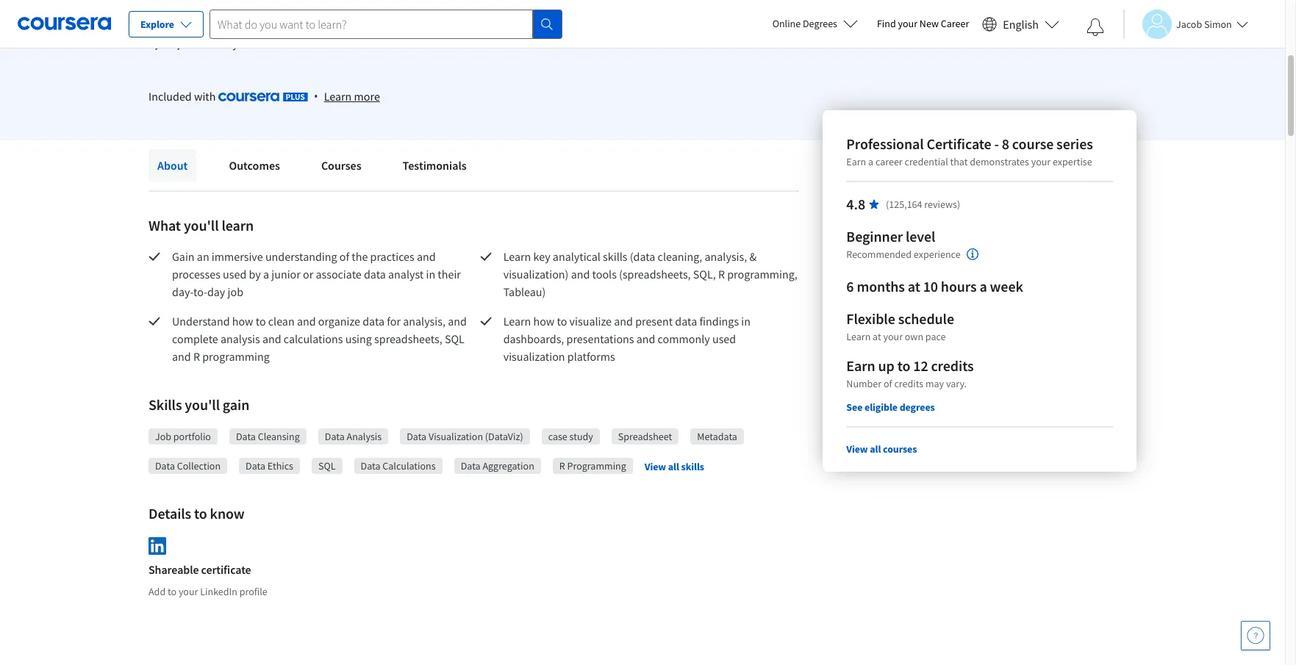 Task type: vqa. For each thing, say whether or not it's contained in the screenshot.
filter
no



Task type: describe. For each thing, give the bounding box(es) containing it.
learn key analytical skills (data cleaning, analysis, & visualization) and tools (spreadsheets, sql, r programming, tableau)
[[503, 249, 800, 299]]

earn up to 12 credits
[[846, 357, 974, 375]]

certificate
[[927, 135, 992, 153]]

1 vertical spatial of
[[884, 377, 892, 390]]

courses link
[[312, 149, 370, 182]]

number of credits may vary.
[[846, 377, 967, 390]]

professional
[[846, 135, 924, 153]]

job
[[155, 430, 171, 443]]

explore
[[140, 18, 174, 31]]

professional certificate - 8 course series earn a career credential that demonstrates your expertise
[[846, 135, 1093, 168]]

data for data aggregation
[[461, 460, 481, 473]]

explore button
[[129, 11, 204, 37]]

financial
[[280, 3, 319, 16]]

find
[[877, 17, 896, 30]]

level
[[906, 227, 935, 246]]

to for 12
[[897, 357, 910, 375]]

what
[[149, 216, 181, 235]]

•
[[314, 88, 318, 104]]

at inside flexible schedule learn at your own pace
[[873, 330, 881, 343]]

their
[[438, 267, 461, 282]]

data for data collection
[[155, 460, 175, 473]]

12
[[913, 357, 928, 375]]

outcomes link
[[220, 149, 289, 182]]

profile
[[239, 585, 267, 598]]

data for visualization
[[675, 314, 697, 329]]

in inside 'learn how to visualize and present data findings in dashboards, presentations and commonly used visualization platforms'
[[741, 314, 751, 329]]

programming
[[202, 349, 270, 364]]

using
[[345, 332, 372, 346]]

gain an immersive understanding of the practices and processes used by a junior or associate data analyst in their day-to-day job
[[172, 249, 463, 299]]

the
[[352, 249, 368, 264]]

job portfolio
[[155, 430, 211, 443]]

hours
[[941, 277, 977, 296]]

learn inside flexible schedule learn at your own pace
[[846, 330, 871, 343]]

included with
[[149, 89, 218, 104]]

data calculations
[[361, 460, 436, 473]]

skills inside button
[[681, 460, 704, 473]]

about link
[[149, 149, 197, 182]]

learn inside 'learn key analytical skills (data cleaning, analysis, & visualization) and tools (spreadsheets, sql, r programming, tableau)'
[[503, 249, 531, 264]]

presentations
[[567, 332, 634, 346]]

10
[[923, 277, 938, 296]]

see eligible degrees button
[[846, 400, 935, 415]]

used inside 'learn how to visualize and present data findings in dashboards, presentations and commonly used visualization platforms'
[[712, 332, 736, 346]]

findings
[[699, 314, 739, 329]]

courses
[[883, 443, 917, 456]]

courses
[[321, 158, 361, 173]]

(125,164 reviews)
[[886, 198, 960, 211]]

calculations
[[383, 460, 436, 473]]

linkedin
[[200, 585, 237, 598]]

reviews)
[[924, 198, 960, 211]]

&
[[750, 249, 757, 264]]

aggregation
[[483, 460, 534, 473]]

1 vertical spatial credits
[[894, 377, 924, 390]]

analysis
[[221, 332, 260, 346]]

visualization)
[[503, 267, 569, 282]]

and inside 'learn key analytical skills (data cleaning, analysis, & visualization) and tools (spreadsheets, sql, r programming, tableau)'
[[571, 267, 590, 282]]

data analysis
[[325, 430, 382, 443]]

add to your linkedin profile
[[149, 585, 267, 598]]

flexible schedule learn at your own pace
[[846, 310, 954, 343]]

-
[[994, 135, 999, 153]]

job
[[228, 285, 243, 299]]

series
[[1057, 135, 1093, 153]]

or
[[303, 267, 313, 282]]

1 horizontal spatial credits
[[931, 357, 974, 375]]

6 months at 10 hours a week
[[846, 277, 1023, 296]]

spreadsheets,
[[374, 332, 442, 346]]

you'll for skills
[[185, 396, 220, 414]]

show notifications image
[[1087, 18, 1104, 36]]

clean
[[268, 314, 295, 329]]

jacob simon
[[1176, 17, 1232, 31]]

learn more link
[[324, 87, 380, 105]]

starts
[[181, 1, 206, 13]]

case study
[[548, 430, 593, 443]]

nov
[[207, 1, 224, 13]]

testimonials link
[[394, 149, 476, 182]]

testimonials
[[403, 158, 467, 173]]

sql inside the understand how to clean and organize data for analysis, and complete analysis and calculations using spreadsheets, sql and r programming
[[445, 332, 465, 346]]

data cleansing
[[236, 430, 300, 443]]

shareable certificate
[[149, 562, 251, 577]]

english button
[[977, 0, 1065, 48]]

r inside 'learn key analytical skills (data cleaning, analysis, & visualization) and tools (spreadsheets, sql, r programming, tableau)'
[[718, 267, 725, 282]]

data for data cleansing
[[236, 430, 256, 443]]

jacob simon button
[[1123, 9, 1248, 39]]

online
[[772, 17, 801, 30]]

to right add
[[168, 585, 177, 598]]

complete
[[172, 332, 218, 346]]

vary.
[[946, 377, 967, 390]]

r programming
[[559, 460, 626, 473]]

and down present
[[636, 332, 655, 346]]

used inside gain an immersive understanding of the practices and processes used by a junior or associate data analyst in their day-to-day job
[[223, 267, 247, 282]]

to for visualize
[[557, 314, 567, 329]]

analyst
[[388, 267, 424, 282]]

view for view all courses
[[846, 443, 868, 456]]

data for data visualization (dataviz)
[[407, 430, 427, 443]]

you'll for what
[[184, 216, 219, 235]]

1 horizontal spatial r
[[559, 460, 565, 473]]

data for using
[[363, 314, 385, 329]]

aid
[[321, 3, 335, 16]]

day
[[207, 285, 225, 299]]

2 earn from the top
[[846, 357, 875, 375]]

tools
[[592, 267, 617, 282]]

week
[[990, 277, 1023, 296]]

r inside the understand how to clean and organize data for analysis, and complete analysis and calculations using spreadsheets, sql and r programming
[[193, 349, 200, 364]]

starts nov 16
[[181, 1, 235, 13]]

your inside professional certificate - 8 course series earn a career credential that demonstrates your expertise
[[1031, 155, 1051, 168]]

find your new career
[[877, 17, 969, 30]]

jacob
[[1176, 17, 1202, 31]]

degrees
[[900, 401, 935, 414]]

online degrees
[[772, 17, 837, 30]]

to left know
[[194, 504, 207, 523]]

What do you want to learn? text field
[[210, 9, 533, 39]]

a inside gain an immersive understanding of the practices and processes used by a junior or associate data analyst in their day-to-day job
[[263, 267, 269, 282]]

outcomes
[[229, 158, 280, 173]]

expertise
[[1053, 155, 1092, 168]]

programming
[[567, 460, 626, 473]]

credential
[[905, 155, 948, 168]]

see eligible degrees
[[846, 401, 935, 414]]

(data
[[630, 249, 655, 264]]

and inside gain an immersive understanding of the practices and processes used by a junior or associate data analyst in their day-to-day job
[[417, 249, 436, 264]]



Task type: locate. For each thing, give the bounding box(es) containing it.
all inside "view all skills" button
[[668, 460, 679, 473]]

1 horizontal spatial used
[[712, 332, 736, 346]]

4.8
[[846, 195, 865, 213]]

1 horizontal spatial a
[[868, 155, 874, 168]]

earn left career
[[846, 155, 866, 168]]

with
[[194, 89, 216, 104]]

in right findings
[[741, 314, 751, 329]]

a right by
[[263, 267, 269, 282]]

r
[[718, 267, 725, 282], [193, 349, 200, 364], [559, 460, 565, 473]]

1 vertical spatial in
[[741, 314, 751, 329]]

recommended
[[846, 248, 912, 261]]

used up job
[[223, 267, 247, 282]]

credits up the vary.
[[931, 357, 974, 375]]

to left 'visualize'
[[557, 314, 567, 329]]

1 horizontal spatial sql
[[445, 332, 465, 346]]

understanding
[[265, 249, 337, 264]]

of left the
[[340, 249, 349, 264]]

own
[[905, 330, 923, 343]]

r right sql,
[[718, 267, 725, 282]]

1 vertical spatial earn
[[846, 357, 875, 375]]

0 vertical spatial r
[[718, 267, 725, 282]]

you'll up the portfolio
[[185, 396, 220, 414]]

day-
[[172, 285, 193, 299]]

0 vertical spatial earn
[[846, 155, 866, 168]]

simon
[[1204, 17, 1232, 31]]

sql right spreadsheets,
[[445, 332, 465, 346]]

how inside 'learn how to visualize and present data findings in dashboards, presentations and commonly used visualization platforms'
[[533, 314, 555, 329]]

of
[[340, 249, 349, 264], [884, 377, 892, 390]]

2 how from the left
[[533, 314, 555, 329]]

and down clean
[[262, 332, 281, 346]]

view all courses
[[846, 443, 917, 456]]

key
[[533, 249, 550, 264]]

1 vertical spatial analysis,
[[403, 314, 446, 329]]

english
[[1003, 17, 1039, 31]]

0 horizontal spatial how
[[232, 314, 253, 329]]

learn inside '• learn more'
[[324, 89, 352, 104]]

all for courses
[[870, 443, 881, 456]]

used
[[223, 267, 247, 282], [712, 332, 736, 346]]

0 horizontal spatial r
[[193, 349, 200, 364]]

a
[[868, 155, 874, 168], [263, 267, 269, 282], [980, 277, 987, 296]]

data left ethics
[[246, 460, 265, 473]]

about
[[157, 158, 188, 173]]

in
[[426, 267, 435, 282], [741, 314, 751, 329]]

1 vertical spatial skills
[[681, 460, 704, 473]]

2 horizontal spatial a
[[980, 277, 987, 296]]

skills up tools
[[603, 249, 628, 264]]

study
[[569, 430, 593, 443]]

your right find
[[898, 17, 918, 30]]

financial aid available button
[[280, 3, 377, 16]]

view all courses link
[[846, 443, 917, 456]]

view down the spreadsheet
[[645, 460, 666, 473]]

included
[[149, 89, 192, 104]]

all
[[870, 443, 881, 456], [668, 460, 679, 473]]

(spreadsheets,
[[619, 267, 691, 282]]

2 horizontal spatial r
[[718, 267, 725, 282]]

data for data analysis
[[325, 430, 345, 443]]

2 vertical spatial r
[[559, 460, 565, 473]]

and up calculations
[[297, 314, 316, 329]]

financial aid available
[[280, 3, 377, 16]]

data inside 'learn how to visualize and present data findings in dashboards, presentations and commonly used visualization platforms'
[[675, 314, 697, 329]]

may
[[926, 377, 944, 390]]

enrolled
[[240, 36, 281, 51]]

None search field
[[210, 9, 562, 39]]

data inside gain an immersive understanding of the practices and processes used by a junior or associate data analyst in their day-to-day job
[[364, 267, 386, 282]]

of down up
[[884, 377, 892, 390]]

to left clean
[[256, 314, 266, 329]]

details
[[149, 504, 191, 523]]

skills you'll gain
[[149, 396, 249, 414]]

experience
[[914, 248, 961, 261]]

1 horizontal spatial skills
[[681, 460, 704, 473]]

you'll up "an"
[[184, 216, 219, 235]]

0 horizontal spatial in
[[426, 267, 435, 282]]

details to know
[[149, 504, 245, 523]]

calculations
[[284, 332, 343, 346]]

data left cleansing
[[236, 430, 256, 443]]

0 horizontal spatial all
[[668, 460, 679, 473]]

to for clean
[[256, 314, 266, 329]]

0 vertical spatial in
[[426, 267, 435, 282]]

credits
[[931, 357, 974, 375], [894, 377, 924, 390]]

skills
[[603, 249, 628, 264], [681, 460, 704, 473]]

to left 12
[[897, 357, 910, 375]]

what you'll learn
[[149, 216, 254, 235]]

credits down earn up to 12 credits
[[894, 377, 924, 390]]

learn
[[222, 216, 254, 235]]

1 horizontal spatial view
[[846, 443, 868, 456]]

understand
[[172, 314, 230, 329]]

view down see
[[846, 443, 868, 456]]

add
[[149, 585, 166, 598]]

earn inside professional certificate - 8 course series earn a career credential that demonstrates your expertise
[[846, 155, 866, 168]]

beginner
[[846, 227, 903, 246]]

visualization
[[429, 430, 483, 443]]

data down "data visualization (dataviz)"
[[461, 460, 481, 473]]

0 horizontal spatial a
[[263, 267, 269, 282]]

0 vertical spatial you'll
[[184, 216, 219, 235]]

data for data calculations
[[361, 460, 380, 473]]

0 vertical spatial analysis,
[[705, 249, 747, 264]]

portfolio
[[173, 430, 211, 443]]

shareable
[[149, 562, 199, 577]]

a left week
[[980, 277, 987, 296]]

0 vertical spatial skills
[[603, 249, 628, 264]]

your inside flexible schedule learn at your own pace
[[883, 330, 903, 343]]

of inside gain an immersive understanding of the practices and processes used by a junior or associate data analyst in their day-to-day job
[[340, 249, 349, 264]]

how for understand
[[232, 314, 253, 329]]

new
[[920, 17, 939, 30]]

0 horizontal spatial sql
[[318, 460, 336, 473]]

data aggregation
[[461, 460, 534, 473]]

(125,164
[[886, 198, 922, 211]]

an
[[197, 249, 209, 264]]

analytical
[[553, 249, 601, 264]]

0 horizontal spatial skills
[[603, 249, 628, 264]]

0 horizontal spatial view
[[645, 460, 666, 473]]

0 vertical spatial used
[[223, 267, 247, 282]]

a inside professional certificate - 8 course series earn a career credential that demonstrates your expertise
[[868, 155, 874, 168]]

your down shareable certificate
[[179, 585, 198, 598]]

analysis, inside the understand how to clean and organize data for analysis, and complete analysis and calculations using spreadsheets, sql and r programming
[[403, 314, 446, 329]]

0 vertical spatial sql
[[445, 332, 465, 346]]

r down complete
[[193, 349, 200, 364]]

data
[[236, 430, 256, 443], [325, 430, 345, 443], [407, 430, 427, 443], [155, 460, 175, 473], [246, 460, 265, 473], [361, 460, 380, 473], [461, 460, 481, 473]]

view inside button
[[645, 460, 666, 473]]

1 horizontal spatial of
[[884, 377, 892, 390]]

how
[[232, 314, 253, 329], [533, 314, 555, 329]]

analysis
[[347, 430, 382, 443]]

course
[[1012, 135, 1054, 153]]

0 vertical spatial view
[[846, 443, 868, 456]]

and up analyst
[[417, 249, 436, 264]]

sql down the data analysis on the left bottom of the page
[[318, 460, 336, 473]]

and down complete
[[172, 349, 191, 364]]

understand how to clean and organize data for analysis, and complete analysis and calculations using spreadsheets, sql and r programming
[[172, 314, 469, 364]]

in left their
[[426, 267, 435, 282]]

all for skills
[[668, 460, 679, 473]]

to
[[256, 314, 266, 329], [557, 314, 567, 329], [897, 357, 910, 375], [194, 504, 207, 523], [168, 585, 177, 598]]

how for learn
[[533, 314, 555, 329]]

at left 10
[[908, 277, 920, 296]]

data up the calculations
[[407, 430, 427, 443]]

r down 'case'
[[559, 460, 565, 473]]

1 vertical spatial used
[[712, 332, 736, 346]]

0 vertical spatial credits
[[931, 357, 974, 375]]

0 horizontal spatial used
[[223, 267, 247, 282]]

all left courses
[[870, 443, 881, 456]]

1 vertical spatial all
[[668, 460, 679, 473]]

0 horizontal spatial analysis,
[[403, 314, 446, 329]]

1 vertical spatial at
[[873, 330, 881, 343]]

data left "analysis" at the left bottom of the page
[[325, 430, 345, 443]]

information about difficulty level pre-requisites. image
[[967, 249, 978, 260]]

your down course on the top right
[[1031, 155, 1051, 168]]

and down their
[[448, 314, 467, 329]]

how up dashboards,
[[533, 314, 555, 329]]

1 vertical spatial sql
[[318, 460, 336, 473]]

1 horizontal spatial at
[[908, 277, 920, 296]]

data up commonly
[[675, 314, 697, 329]]

learn inside 'learn how to visualize and present data findings in dashboards, presentations and commonly used visualization platforms'
[[503, 314, 531, 329]]

learn right •
[[324, 89, 352, 104]]

at down flexible
[[873, 330, 881, 343]]

and up the presentations
[[614, 314, 633, 329]]

1 vertical spatial r
[[193, 349, 200, 364]]

all down the spreadsheet
[[668, 460, 679, 473]]

1 horizontal spatial all
[[870, 443, 881, 456]]

data inside the understand how to clean and organize data for analysis, and complete analysis and calculations using spreadsheets, sql and r programming
[[363, 314, 385, 329]]

1,862,311 already enrolled
[[149, 36, 281, 51]]

find your new career link
[[870, 15, 977, 33]]

data for data ethics
[[246, 460, 265, 473]]

you'll
[[184, 216, 219, 235], [185, 396, 220, 414]]

gain
[[172, 249, 195, 264]]

how inside the understand how to clean and organize data for analysis, and complete analysis and calculations using spreadsheets, sql and r programming
[[232, 314, 253, 329]]

learn how to visualize and present data findings in dashboards, presentations and commonly used visualization platforms
[[503, 314, 753, 364]]

1 how from the left
[[232, 314, 253, 329]]

earn up number
[[846, 357, 875, 375]]

view all skills button
[[645, 459, 704, 474]]

learn up dashboards,
[[503, 314, 531, 329]]

platforms
[[567, 349, 615, 364]]

0 vertical spatial of
[[340, 249, 349, 264]]

1 horizontal spatial in
[[741, 314, 751, 329]]

0 vertical spatial all
[[870, 443, 881, 456]]

data down "analysis" at the left bottom of the page
[[361, 460, 380, 473]]

1,862,311
[[149, 36, 199, 51]]

view for view all skills
[[645, 460, 666, 473]]

to inside the understand how to clean and organize data for analysis, and complete analysis and calculations using spreadsheets, sql and r programming
[[256, 314, 266, 329]]

and down analytical
[[571, 267, 590, 282]]

(dataviz)
[[485, 430, 523, 443]]

to inside 'learn how to visualize and present data findings in dashboards, presentations and commonly used visualization platforms'
[[557, 314, 567, 329]]

your
[[898, 17, 918, 30], [1031, 155, 1051, 168], [883, 330, 903, 343], [179, 585, 198, 598]]

coursera plus image
[[218, 93, 308, 102]]

help center image
[[1247, 627, 1265, 645]]

how up the analysis
[[232, 314, 253, 329]]

coursera image
[[18, 12, 111, 35]]

skills down "metadata"
[[681, 460, 704, 473]]

0 vertical spatial at
[[908, 277, 920, 296]]

in inside gain an immersive understanding of the practices and processes used by a junior or associate data analyst in their day-to-day job
[[426, 267, 435, 282]]

view all skills
[[645, 460, 704, 473]]

analysis, left &
[[705, 249, 747, 264]]

used down findings
[[712, 332, 736, 346]]

available
[[337, 3, 377, 16]]

pace
[[926, 330, 946, 343]]

1 vertical spatial you'll
[[185, 396, 220, 414]]

1 earn from the top
[[846, 155, 866, 168]]

analysis, up spreadsheets,
[[403, 314, 446, 329]]

learn down flexible
[[846, 330, 871, 343]]

1 horizontal spatial how
[[533, 314, 555, 329]]

a left career
[[868, 155, 874, 168]]

already
[[201, 36, 238, 51]]

0 horizontal spatial of
[[340, 249, 349, 264]]

career
[[876, 155, 903, 168]]

data down the
[[364, 267, 386, 282]]

1 vertical spatial view
[[645, 460, 666, 473]]

0 horizontal spatial at
[[873, 330, 881, 343]]

0 horizontal spatial credits
[[894, 377, 924, 390]]

career
[[941, 17, 969, 30]]

learn left key
[[503, 249, 531, 264]]

skills inside 'learn key analytical skills (data cleaning, analysis, & visualization) and tools (spreadsheets, sql, r programming, tableau)'
[[603, 249, 628, 264]]

data down the job
[[155, 460, 175, 473]]

data visualization (dataviz)
[[407, 430, 523, 443]]

online degrees button
[[761, 7, 870, 40]]

analysis, inside 'learn key analytical skills (data cleaning, analysis, & visualization) and tools (spreadsheets, sql, r programming, tableau)'
[[705, 249, 747, 264]]

data left for
[[363, 314, 385, 329]]

1 horizontal spatial analysis,
[[705, 249, 747, 264]]

your left own
[[883, 330, 903, 343]]



